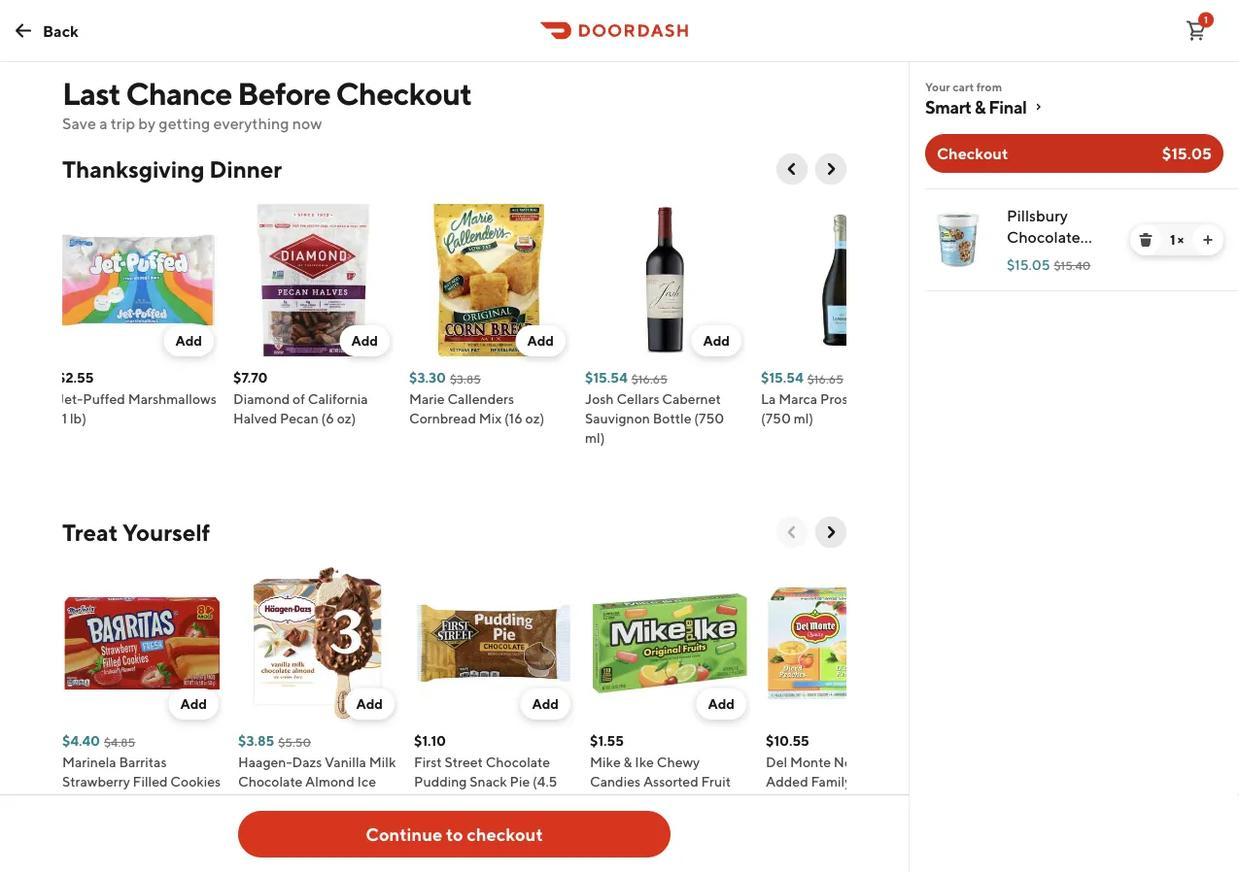 Task type: locate. For each thing, give the bounding box(es) containing it.
add up cookies at the bottom left of the page
[[180, 696, 207, 712]]

1 horizontal spatial $15.05
[[1162, 144, 1212, 163]]

del monte no sugar added family pack fruit cups (12 ct) image
[[766, 564, 926, 724]]

2 next button of carousel image from the top
[[821, 523, 841, 542]]

to
[[446, 824, 463, 845]]

(750 down la
[[761, 411, 791, 427]]

$15.05
[[1162, 144, 1212, 163], [1007, 257, 1050, 273]]

cups
[[766, 793, 798, 810]]

$15.54 inside $15.54 $16.65 josh cellars cabernet sauvignon bottle (750 ml)
[[585, 370, 627, 386]]

0 horizontal spatial $15.54
[[585, 370, 627, 386]]

2 horizontal spatial ct)
[[821, 793, 838, 810]]

(4.5
[[533, 774, 557, 790]]

bottle inside $15.54 $16.65 la marca prosecco bottle (750 ml)
[[880, 391, 919, 407]]

back
[[43, 21, 79, 40]]

oz) inside $1.55 mike & ike chewy candies assorted fruit original (5 oz)
[[658, 793, 677, 810]]

add up the $3.30 $3.85 marie callenders cornbread mix (16 oz)
[[527, 333, 554, 349]]

0 vertical spatial $3.85
[[450, 372, 481, 386]]

0 vertical spatial $15.05
[[1162, 144, 1212, 163]]

by
[[138, 114, 156, 133]]

next button of carousel image
[[821, 159, 841, 179], [821, 523, 841, 542]]

almond
[[305, 774, 354, 790]]

oz) right (76
[[1083, 271, 1105, 289]]

$3.85 up haagen-
[[238, 733, 274, 749]]

oz) inside the $1.10 first street chocolate pudding snack pie (4.5 oz)
[[414, 793, 433, 810]]

smart & final link
[[925, 95, 1223, 119]]

2 fruit from the left
[[887, 774, 917, 790]]

add for $3.85 $5.50 haagen-dazs vanilla milk chocolate almond ice cream bars (3 ct)
[[356, 696, 383, 712]]

ml) inside $15.54 $16.65 josh cellars cabernet sauvignon bottle (750 ml)
[[585, 430, 605, 446]]

oz) inside pillsbury chocolate chip cookie dough (76 oz)
[[1083, 271, 1105, 289]]

0 horizontal spatial ct)
[[173, 793, 190, 810]]

$16.65 for marca
[[807, 372, 843, 386]]

prosecco
[[820, 391, 878, 407]]

0 horizontal spatial bottle
[[653, 411, 691, 427]]

1 vertical spatial $15.05
[[1007, 257, 1050, 273]]

chocolate up pie on the bottom
[[486, 755, 550, 771]]

1 vertical spatial next button of carousel image
[[821, 523, 841, 542]]

chocolate inside the $3.85 $5.50 haagen-dazs vanilla milk chocolate almond ice cream bars (3 ct)
[[238, 774, 303, 790]]

$16.65 up prosecco
[[807, 372, 843, 386]]

1 horizontal spatial $16.65
[[807, 372, 843, 386]]

assorted
[[643, 774, 698, 790]]

$15.54 up josh
[[585, 370, 627, 386]]

0 vertical spatial checkout
[[336, 75, 472, 111]]

chip
[[1007, 249, 1041, 268]]

add up $1.55 mike & ike chewy candies assorted fruit original (5 oz)
[[708, 696, 735, 712]]

mike & ike chewy candies assorted fruit original (5 oz) image
[[590, 564, 750, 724]]

mix
[[479, 411, 502, 427]]

marie callenders cornbread mix (16 oz) image
[[409, 200, 569, 361]]

haagen-
[[238, 755, 292, 771]]

0 vertical spatial &
[[974, 96, 985, 117]]

checkout
[[336, 75, 472, 111], [937, 144, 1008, 163]]

ml) inside $15.54 $16.65 la marca prosecco bottle (750 ml)
[[794, 411, 814, 427]]

marie
[[409, 391, 445, 407]]

1 horizontal spatial fruit
[[887, 774, 917, 790]]

ml) down "sauvignon"
[[585, 430, 605, 446]]

1 horizontal spatial &
[[974, 96, 985, 117]]

california
[[308, 391, 368, 407]]

cornbread
[[409, 411, 476, 427]]

$7.70
[[233, 370, 268, 386]]

add up cabernet
[[703, 333, 730, 349]]

0 horizontal spatial $16.65
[[631, 372, 667, 386]]

0 vertical spatial ml)
[[794, 411, 814, 427]]

1 vertical spatial 1
[[1170, 232, 1175, 248]]

0 horizontal spatial ml)
[[585, 430, 605, 446]]

continue to checkout button
[[238, 811, 671, 858]]

fruit right pack
[[887, 774, 917, 790]]

1 horizontal spatial checkout
[[937, 144, 1008, 163]]

0 horizontal spatial 1
[[1170, 232, 1175, 248]]

$16.65 inside $15.54 $16.65 la marca prosecco bottle (750 ml)
[[807, 372, 843, 386]]

candies
[[590, 774, 640, 790]]

0 horizontal spatial fruit
[[701, 774, 731, 790]]

0 vertical spatial chocolate
[[1007, 228, 1080, 246]]

oz) right "(6"
[[337, 411, 356, 427]]

1 vertical spatial checkout
[[937, 144, 1008, 163]]

your cart from
[[925, 80, 1002, 93]]

jet-
[[57, 391, 83, 407]]

1 horizontal spatial chocolate
[[486, 755, 550, 771]]

$15.54 up la
[[761, 370, 803, 386]]

1 inside button
[[1204, 14, 1208, 25]]

(1
[[57, 411, 67, 427]]

2 horizontal spatial chocolate
[[1007, 228, 1080, 246]]

before
[[237, 75, 330, 111]]

chewy
[[657, 755, 700, 771]]

pillsbury chocolate chip cookie dough (76 oz) image
[[929, 211, 987, 269]]

2 (750 from the left
[[761, 411, 791, 427]]

1 vertical spatial ml)
[[585, 430, 605, 446]]

1 ct) from the left
[[173, 793, 190, 810]]

1 for 1 ×
[[1170, 232, 1175, 248]]

1 horizontal spatial ml)
[[794, 411, 814, 427]]

haagen-dazs vanilla milk chocolate almond ice cream bars (3 ct) image
[[238, 564, 398, 724]]

1 fruit from the left
[[701, 774, 731, 790]]

ct) down the family
[[821, 793, 838, 810]]

chocolate down the pillsbury
[[1007, 228, 1080, 246]]

pie
[[510, 774, 530, 790]]

next button of carousel image right previous button of carousel icon
[[821, 523, 841, 542]]

oz) down pudding
[[414, 793, 433, 810]]

chocolate inside pillsbury chocolate chip cookie dough (76 oz)
[[1007, 228, 1080, 246]]

bars
[[282, 793, 310, 810]]

add up "marshmallows"
[[175, 333, 202, 349]]

chocolate
[[1007, 228, 1080, 246], [486, 755, 550, 771], [238, 774, 303, 790]]

packs
[[62, 793, 98, 810]]

vanilla
[[325, 755, 366, 771]]

treat yourself
[[62, 518, 210, 546]]

1 horizontal spatial $15.54
[[761, 370, 803, 386]]

(16
[[504, 411, 523, 427]]

0 horizontal spatial chocolate
[[238, 774, 303, 790]]

ct) for 8
[[173, 793, 190, 810]]

2 $15.54 from the left
[[761, 370, 803, 386]]

& down from
[[974, 96, 985, 117]]

2 $16.65 from the left
[[807, 372, 843, 386]]

fruit right assorted
[[701, 774, 731, 790]]

0 vertical spatial 1
[[1204, 14, 1208, 25]]

1 vertical spatial chocolate
[[486, 755, 550, 771]]

1 horizontal spatial ct)
[[327, 793, 344, 810]]

no
[[834, 755, 852, 771]]

$3.85 up callenders
[[450, 372, 481, 386]]

smart
[[925, 96, 971, 117]]

add up (4.5
[[532, 696, 559, 712]]

1 vertical spatial bottle
[[653, 411, 691, 427]]

milk
[[369, 755, 396, 771]]

1 horizontal spatial $3.85
[[450, 372, 481, 386]]

$15.54
[[585, 370, 627, 386], [761, 370, 803, 386]]

sugar
[[855, 755, 891, 771]]

$1.55 mike & ike chewy candies assorted fruit original (5 oz)
[[590, 733, 731, 810]]

final
[[989, 96, 1027, 117]]

add for $7.70 diamond of california halved pecan (6 oz)
[[351, 333, 378, 349]]

ml) down marca
[[794, 411, 814, 427]]

ct)
[[173, 793, 190, 810], [327, 793, 344, 810], [821, 793, 838, 810]]

chance
[[126, 75, 232, 111]]

last
[[62, 75, 120, 111]]

1 horizontal spatial 1
[[1204, 14, 1208, 25]]

0 horizontal spatial $3.85
[[238, 733, 274, 749]]

0 vertical spatial next button of carousel image
[[821, 159, 841, 179]]

bottle right prosecco
[[880, 391, 919, 407]]

add up milk
[[356, 696, 383, 712]]

next button of carousel image right previous button of carousel image
[[821, 159, 841, 179]]

street
[[445, 755, 483, 771]]

$4.40
[[62, 733, 100, 749]]

& left ike
[[623, 755, 632, 771]]

1 $15.54 from the left
[[585, 370, 627, 386]]

josh
[[585, 391, 614, 407]]

1 horizontal spatial bottle
[[880, 391, 919, 407]]

add for $2.55 jet-puffed marshmallows (1 lb)
[[175, 333, 202, 349]]

thanksgiving
[[62, 155, 204, 183]]

1 vertical spatial $3.85
[[238, 733, 274, 749]]

oz) right (16
[[525, 411, 544, 427]]

ct) inside the $3.85 $5.50 haagen-dazs vanilla milk chocolate almond ice cream bars (3 ct)
[[327, 793, 344, 810]]

remove item from cart image
[[1138, 232, 1154, 248]]

pillsbury chocolate chip cookie dough (76 oz)
[[1007, 207, 1105, 289]]

everything
[[213, 114, 289, 133]]

1 (750 from the left
[[694, 411, 724, 427]]

1 $16.65 from the left
[[631, 372, 667, 386]]

ice
[[357, 774, 376, 790]]

0 horizontal spatial (750
[[694, 411, 724, 427]]

(750 down cabernet
[[694, 411, 724, 427]]

ct) right '(3'
[[327, 793, 344, 810]]

(750
[[694, 411, 724, 427], [761, 411, 791, 427]]

0 vertical spatial bottle
[[880, 391, 919, 407]]

strawberry
[[62, 774, 130, 790]]

bottle down cabernet
[[653, 411, 691, 427]]

$16.65 inside $15.54 $16.65 josh cellars cabernet sauvignon bottle (750 ml)
[[631, 372, 667, 386]]

added
[[766, 774, 808, 790]]

add up california
[[351, 333, 378, 349]]

$15.54 for josh
[[585, 370, 627, 386]]

$10.55
[[766, 733, 809, 749]]

la
[[761, 391, 776, 407]]

1 horizontal spatial (750
[[761, 411, 791, 427]]

$16.65 up 'cellars'
[[631, 372, 667, 386]]

0 horizontal spatial &
[[623, 755, 632, 771]]

2 vertical spatial chocolate
[[238, 774, 303, 790]]

1 next button of carousel image from the top
[[821, 159, 841, 179]]

0 horizontal spatial checkout
[[336, 75, 472, 111]]

fruit
[[701, 774, 731, 790], [887, 774, 917, 790]]

&
[[974, 96, 985, 117], [623, 755, 632, 771]]

smart & final
[[925, 96, 1027, 117]]

0 horizontal spatial $15.05
[[1007, 257, 1050, 273]]

$3.85
[[450, 372, 481, 386], [238, 733, 274, 749]]

chocolate down haagen-
[[238, 774, 303, 790]]

add for $3.30 $3.85 marie callenders cornbread mix (16 oz)
[[527, 333, 554, 349]]

1
[[1204, 14, 1208, 25], [1170, 232, 1175, 248]]

3 ct) from the left
[[821, 793, 838, 810]]

$3.30
[[409, 370, 446, 386]]

$15.54 inside $15.54 $16.65 la marca prosecco bottle (750 ml)
[[761, 370, 803, 386]]

barritas
[[119, 755, 167, 771]]

1 vertical spatial &
[[623, 755, 632, 771]]

oz) inside the $3.30 $3.85 marie callenders cornbread mix (16 oz)
[[525, 411, 544, 427]]

ct) right 8
[[173, 793, 190, 810]]

oz) right (5 on the right of the page
[[658, 793, 677, 810]]

cookies
[[170, 774, 221, 790]]

ct) inside $4.40 $4.85 marinela barritas strawberry filled cookies packs (2.36 oz x 8 ct)
[[173, 793, 190, 810]]

2 ct) from the left
[[327, 793, 344, 810]]

add
[[175, 333, 202, 349], [351, 333, 378, 349], [527, 333, 554, 349], [703, 333, 730, 349], [180, 696, 207, 712], [356, 696, 383, 712], [532, 696, 559, 712], [708, 696, 735, 712]]



Task type: vqa. For each thing, say whether or not it's contained in the screenshot.
the left •
no



Task type: describe. For each thing, give the bounding box(es) containing it.
yourself
[[122, 518, 210, 546]]

dazs
[[292, 755, 322, 771]]

(3
[[312, 793, 325, 810]]

previous button of carousel image
[[782, 523, 802, 542]]

callenders
[[447, 391, 514, 407]]

diamond of california halved pecan (6 oz) image
[[233, 200, 394, 361]]

puffed
[[83, 391, 125, 407]]

monte
[[790, 755, 831, 771]]

mike
[[590, 755, 621, 771]]

original
[[590, 793, 640, 810]]

& inside $1.55 mike & ike chewy candies assorted fruit original (5 oz)
[[623, 755, 632, 771]]

back button
[[0, 11, 90, 50]]

family
[[811, 774, 852, 790]]

add for $1.55 mike & ike chewy candies assorted fruit original (5 oz)
[[708, 696, 735, 712]]

$15.54 for la
[[761, 370, 803, 386]]

save
[[62, 114, 96, 133]]

your
[[925, 80, 950, 93]]

$1.10
[[414, 733, 446, 749]]

(12
[[801, 793, 818, 810]]

1 for 1
[[1204, 14, 1208, 25]]

$16.65 for cellars
[[631, 372, 667, 386]]

now
[[292, 114, 322, 133]]

$3.85 inside the $3.30 $3.85 marie callenders cornbread mix (16 oz)
[[450, 372, 481, 386]]

add for $15.54 $16.65 josh cellars cabernet sauvignon bottle (750 ml)
[[703, 333, 730, 349]]

next button of carousel image for thanksgiving dinner
[[821, 159, 841, 179]]

from
[[976, 80, 1002, 93]]

halved
[[233, 411, 277, 427]]

$7.70 diamond of california halved pecan (6 oz)
[[233, 370, 368, 427]]

diamond
[[233, 391, 290, 407]]

ct) for (3
[[327, 793, 344, 810]]

last chance before checkout save a trip by getting everything now
[[62, 75, 472, 133]]

treat
[[62, 518, 118, 546]]

dinner
[[209, 155, 282, 183]]

trip
[[111, 114, 135, 133]]

cookie
[[1044, 249, 1095, 268]]

(2.36
[[101, 793, 133, 810]]

ct) inside $10.55 del monte no sugar added family pack fruit cups (12 ct)
[[821, 793, 838, 810]]

$15.40
[[1054, 258, 1091, 272]]

add one to cart image
[[1200, 232, 1216, 248]]

$15.05 for $15.05
[[1162, 144, 1212, 163]]

bottle inside $15.54 $16.65 josh cellars cabernet sauvignon bottle (750 ml)
[[653, 411, 691, 427]]

(6
[[321, 411, 334, 427]]

first street chocolate pudding snack pie (4.5 oz) image
[[414, 564, 574, 724]]

×
[[1177, 232, 1184, 248]]

$15.05 $15.40
[[1007, 257, 1091, 273]]

lb)
[[70, 411, 86, 427]]

x
[[153, 793, 159, 810]]

$1.10 first street chocolate pudding snack pie (4.5 oz)
[[414, 733, 557, 810]]

oz) inside $7.70 diamond of california halved pecan (6 oz)
[[337, 411, 356, 427]]

jet-puffed marshmallows (1 lb) image
[[57, 200, 218, 361]]

add for $4.40 $4.85 marinela barritas strawberry filled cookies packs (2.36 oz x 8 ct)
[[180, 696, 207, 712]]

dough
[[1007, 271, 1055, 289]]

ike
[[635, 755, 654, 771]]

thanksgiving dinner
[[62, 155, 282, 183]]

continue to checkout
[[366, 824, 543, 845]]

marinela
[[62, 755, 116, 771]]

continue
[[366, 824, 442, 845]]

$15.05 for $15.05 $15.40
[[1007, 257, 1050, 273]]

oz
[[135, 793, 150, 810]]

getting
[[159, 114, 210, 133]]

8
[[162, 793, 170, 810]]

next button of carousel image for treat yourself
[[821, 523, 841, 542]]

cellars
[[617, 391, 659, 407]]

$2.55 jet-puffed marshmallows (1 lb)
[[57, 370, 217, 427]]

cabernet
[[662, 391, 721, 407]]

(76
[[1058, 271, 1080, 289]]

marinela barritas strawberry filled cookies packs (2.36 oz x 8 ct) image
[[62, 564, 223, 724]]

pecan
[[280, 411, 319, 427]]

fruit inside $1.55 mike & ike chewy candies assorted fruit original (5 oz)
[[701, 774, 731, 790]]

$15.54 $16.65 josh cellars cabernet sauvignon bottle (750 ml)
[[585, 370, 724, 446]]

$3.30 $3.85 marie callenders cornbread mix (16 oz)
[[409, 370, 544, 427]]

$10.55 del monte no sugar added family pack fruit cups (12 ct)
[[766, 733, 917, 810]]

sauvignon
[[585, 411, 650, 427]]

(750 inside $15.54 $16.65 josh cellars cabernet sauvignon bottle (750 ml)
[[694, 411, 724, 427]]

del
[[766, 755, 787, 771]]

checkout inside last chance before checkout save a trip by getting everything now
[[336, 75, 472, 111]]

a
[[99, 114, 107, 133]]

snack
[[470, 774, 507, 790]]

chocolate inside the $1.10 first street chocolate pudding snack pie (4.5 oz)
[[486, 755, 550, 771]]

1 items, open order cart image
[[1185, 19, 1208, 42]]

$2.55
[[57, 370, 94, 386]]

marca
[[779, 391, 817, 407]]

la marca prosecco bottle (750 ml) image
[[761, 200, 921, 361]]

$3.85 inside the $3.85 $5.50 haagen-dazs vanilla milk chocolate almond ice cream bars (3 ct)
[[238, 733, 274, 749]]

add for $1.10 first street chocolate pudding snack pie (4.5 oz)
[[532, 696, 559, 712]]

josh cellars cabernet sauvignon bottle (750 ml) image
[[585, 200, 745, 361]]

$3.85 $5.50 haagen-dazs vanilla milk chocolate almond ice cream bars (3 ct)
[[238, 733, 396, 810]]

$5.50
[[278, 736, 311, 749]]

cart
[[953, 80, 974, 93]]

$4.40 $4.85 marinela barritas strawberry filled cookies packs (2.36 oz x 8 ct)
[[62, 733, 221, 810]]

previous button of carousel image
[[782, 159, 802, 179]]

pudding
[[414, 774, 467, 790]]

(5
[[642, 793, 656, 810]]

1 ×
[[1170, 232, 1184, 248]]

filled
[[133, 774, 168, 790]]

checkout
[[467, 824, 543, 845]]

fruit inside $10.55 del monte no sugar added family pack fruit cups (12 ct)
[[887, 774, 917, 790]]

$1.55
[[590, 733, 624, 749]]

pack
[[854, 774, 885, 790]]

(750 inside $15.54 $16.65 la marca prosecco bottle (750 ml)
[[761, 411, 791, 427]]



